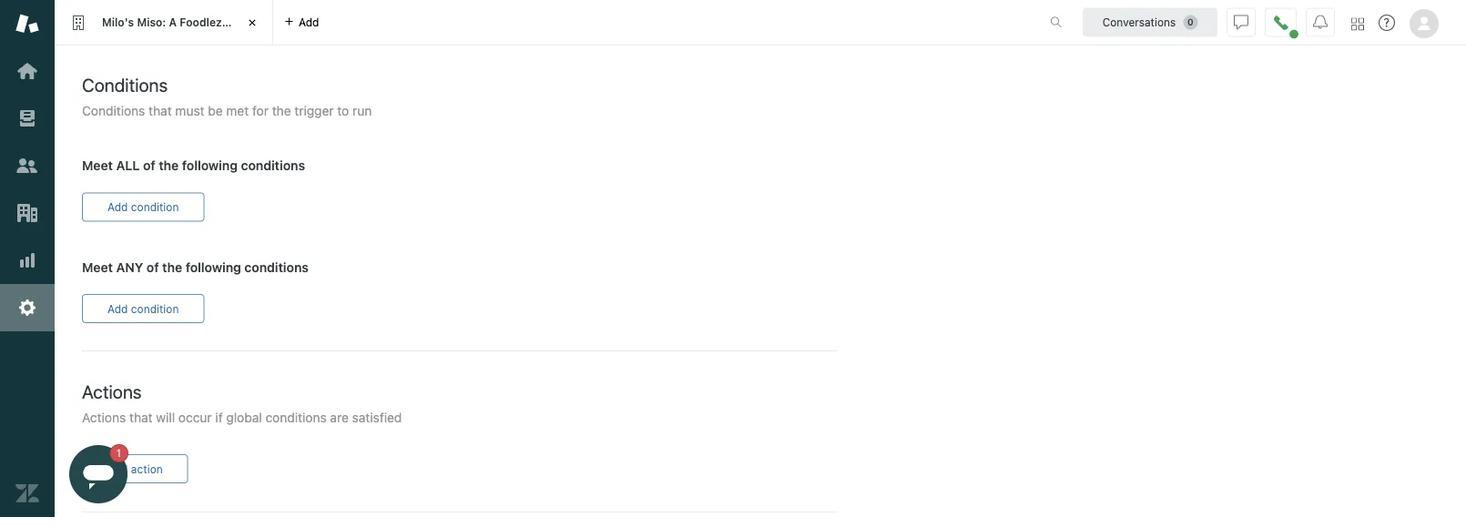 Task type: describe. For each thing, give the bounding box(es) containing it.
button displays agent's chat status as invisible. image
[[1234, 15, 1248, 30]]

views image
[[15, 107, 39, 130]]

add
[[299, 16, 319, 29]]

get help image
[[1379, 15, 1395, 31]]

organizations image
[[15, 201, 39, 225]]

close image
[[243, 14, 261, 32]]

milo's miso: a foodlez subsidiary tab
[[55, 0, 282, 46]]

customers image
[[15, 154, 39, 178]]

miso:
[[137, 16, 166, 28]]

notifications image
[[1313, 15, 1328, 30]]

reporting image
[[15, 249, 39, 272]]

foodlez
[[180, 16, 222, 28]]



Task type: locate. For each thing, give the bounding box(es) containing it.
subsidiary
[[225, 16, 282, 28]]

milo's
[[102, 16, 134, 28]]

admin image
[[15, 296, 39, 320]]

get started image
[[15, 59, 39, 83]]

main element
[[0, 0, 55, 517]]

a
[[169, 16, 177, 28]]

zendesk support image
[[15, 12, 39, 36]]

conversations button
[[1083, 8, 1217, 37]]

tabs tab list
[[55, 0, 1031, 46]]

add button
[[273, 0, 330, 45]]

conversations
[[1102, 16, 1176, 29]]

milo's miso: a foodlez subsidiary
[[102, 16, 282, 28]]

zendesk products image
[[1351, 18, 1364, 31]]

zendesk image
[[15, 482, 39, 505]]



Task type: vqa. For each thing, say whether or not it's contained in the screenshot.
Views "Image"
yes



